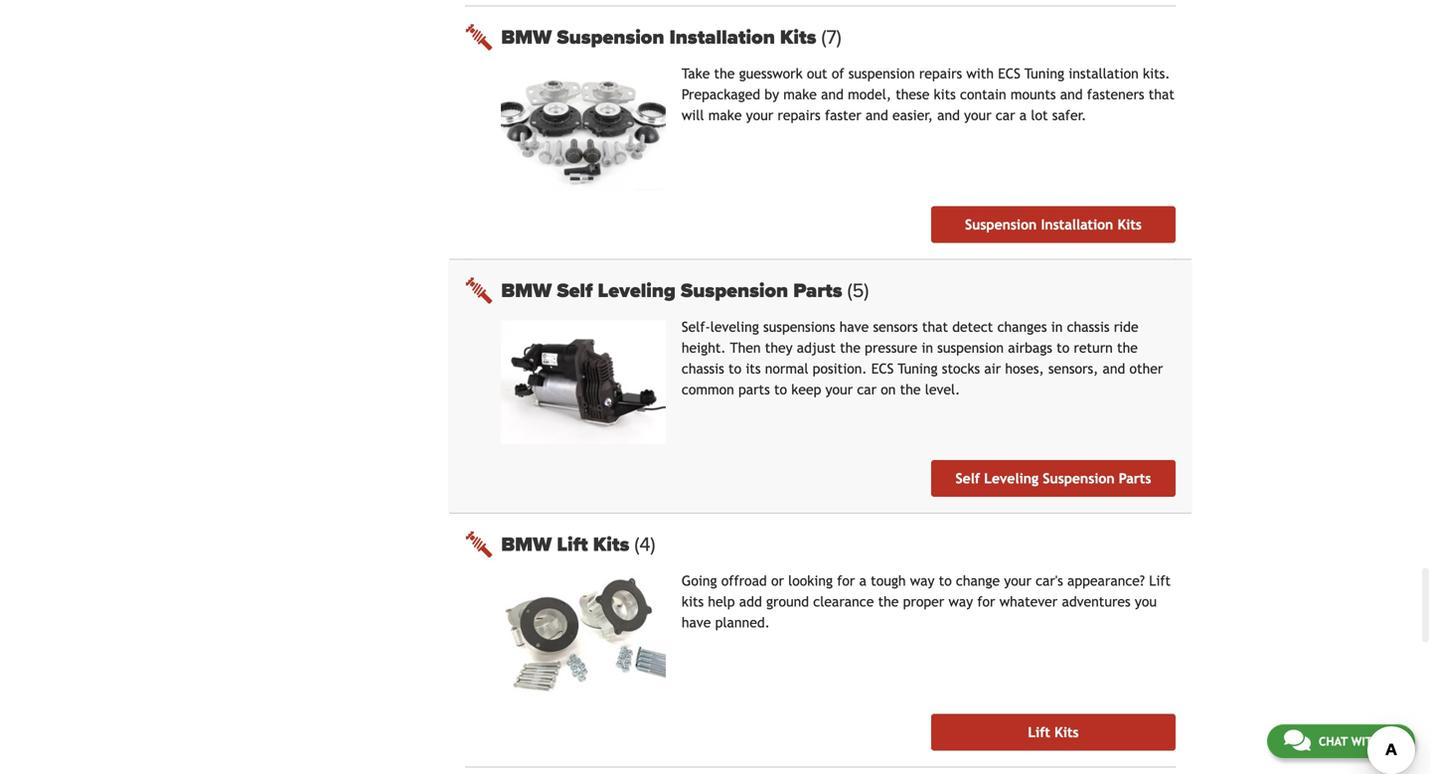 Task type: locate. For each thing, give the bounding box(es) containing it.
model,
[[848, 86, 892, 102]]

have down help
[[682, 615, 711, 631]]

to down normal on the right
[[774, 382, 787, 398]]

repairs down by
[[778, 107, 821, 123]]

make down 'out'
[[784, 86, 817, 102]]

1 horizontal spatial way
[[949, 594, 973, 610]]

1 vertical spatial self
[[956, 471, 980, 487]]

1 horizontal spatial installation
[[1041, 217, 1114, 233]]

tuning up level.
[[898, 361, 938, 377]]

0 vertical spatial for
[[837, 573, 855, 589]]

the down the tough
[[878, 594, 899, 610]]

0 horizontal spatial in
[[922, 340, 933, 356]]

0 vertical spatial tuning
[[1025, 65, 1065, 81]]

your down by
[[746, 107, 774, 123]]

with left us on the right
[[1352, 735, 1381, 749]]

repairs
[[919, 65, 962, 81], [778, 107, 821, 123]]

sensors
[[873, 319, 918, 335]]

1 vertical spatial repairs
[[778, 107, 821, 123]]

1 vertical spatial kits
[[682, 594, 704, 610]]

your
[[746, 107, 774, 123], [964, 107, 992, 123], [826, 382, 853, 398], [1004, 573, 1032, 589]]

lift
[[557, 533, 588, 557], [1149, 573, 1171, 589], [1028, 725, 1051, 741]]

make
[[784, 86, 817, 102], [709, 107, 742, 123]]

1 horizontal spatial tuning
[[1025, 65, 1065, 81]]

suspension
[[557, 25, 665, 49], [965, 217, 1037, 233], [681, 279, 789, 303], [1043, 471, 1115, 487]]

0 vertical spatial lift
[[557, 533, 588, 557]]

a inside 'take the guesswork out of suspension repairs with ecs tuning installation kits. prepackaged by make and model, these kits contain mounts and fasteners that will make your repairs faster and easier, and your car a lot safer.'
[[1020, 107, 1027, 123]]

mounts
[[1011, 86, 1056, 102]]

1 bmw from the top
[[501, 25, 552, 49]]

suspension inside self-leveling suspensions have sensors that detect changes in chassis ride height. then they adjust the pressure in suspension airbags to return the chassis to its normal position. ecs tuning stocks air hoses, sensors, and other common parts to keep your car on the level.
[[938, 340, 1004, 356]]

have down bmw                                                                                    self leveling suspension parts link
[[840, 319, 869, 335]]

1 horizontal spatial chassis
[[1067, 319, 1110, 335]]

car
[[996, 107, 1016, 123], [857, 382, 877, 398]]

changes
[[998, 319, 1047, 335]]

the up prepackaged
[[714, 65, 735, 81]]

your up whatever
[[1004, 573, 1032, 589]]

whatever
[[1000, 594, 1058, 610]]

to up proper
[[939, 573, 952, 589]]

way up proper
[[910, 573, 935, 589]]

0 horizontal spatial have
[[682, 615, 711, 631]]

the inside 'take the guesswork out of suspension repairs with ecs tuning installation kits. prepackaged by make and model, these kits contain mounts and fasteners that will make your repairs faster and easier, and your car a lot safer.'
[[714, 65, 735, 81]]

1 horizontal spatial ecs
[[998, 65, 1021, 81]]

0 vertical spatial suspension
[[849, 65, 915, 81]]

kits right these
[[934, 86, 956, 102]]

0 horizontal spatial parts
[[794, 279, 843, 303]]

in
[[1051, 319, 1063, 335], [922, 340, 933, 356]]

have inside self-leveling suspensions have sensors that detect changes in chassis ride height. then they adjust the pressure in suspension airbags to return the chassis to its normal position. ecs tuning stocks air hoses, sensors, and other common parts to keep your car on the level.
[[840, 319, 869, 335]]

other
[[1130, 361, 1163, 377]]

to inside going offroad or looking for a tough way to change your car's appearance? lift kits help add ground clearance the proper way for whatever adventures you have planned.
[[939, 573, 952, 589]]

to
[[1057, 340, 1070, 356], [729, 361, 742, 377], [774, 382, 787, 398], [939, 573, 952, 589]]

0 horizontal spatial ecs
[[872, 361, 894, 377]]

suspension down detect
[[938, 340, 1004, 356]]

take the guesswork out of suspension repairs with ecs tuning installation kits. prepackaged by make and model, these kits contain mounts and fasteners that will make your repairs faster and easier, and your car a lot safer.
[[682, 65, 1175, 123]]

1 horizontal spatial leveling
[[984, 471, 1039, 487]]

0 horizontal spatial self
[[557, 279, 593, 303]]

0 vertical spatial have
[[840, 319, 869, 335]]

0 vertical spatial kits
[[934, 86, 956, 102]]

with
[[967, 65, 994, 81], [1352, 735, 1381, 749]]

self leveling suspension parts link
[[931, 460, 1176, 497]]

kits down going
[[682, 594, 704, 610]]

they
[[765, 340, 793, 356]]

tuning
[[1025, 65, 1065, 81], [898, 361, 938, 377]]

adventures
[[1062, 594, 1131, 610]]

0 horizontal spatial that
[[922, 319, 948, 335]]

0 vertical spatial installation
[[670, 25, 775, 49]]

safer.
[[1053, 107, 1087, 123]]

1 vertical spatial for
[[978, 594, 996, 610]]

with up "contain"
[[967, 65, 994, 81]]

by
[[765, 86, 779, 102]]

have
[[840, 319, 869, 335], [682, 615, 711, 631]]

0 vertical spatial bmw
[[501, 25, 552, 49]]

1 horizontal spatial kits
[[934, 86, 956, 102]]

proper
[[903, 594, 945, 610]]

bmw                                                                                    self leveling suspension parts
[[501, 279, 848, 303]]

have inside going offroad or looking for a tough way to change your car's appearance? lift kits help add ground clearance the proper way for whatever adventures you have planned.
[[682, 615, 711, 631]]

for down change
[[978, 594, 996, 610]]

1 vertical spatial in
[[922, 340, 933, 356]]

and
[[821, 86, 844, 102], [1060, 86, 1083, 102], [866, 107, 889, 123], [938, 107, 960, 123], [1103, 361, 1126, 377]]

0 vertical spatial self
[[557, 279, 593, 303]]

its
[[746, 361, 761, 377]]

chat
[[1319, 735, 1348, 749]]

keep
[[792, 382, 822, 398]]

and down "return"
[[1103, 361, 1126, 377]]

0 vertical spatial way
[[910, 573, 935, 589]]

suspension installation kits thumbnail image image
[[501, 67, 666, 191]]

1 vertical spatial installation
[[1041, 217, 1114, 233]]

1 horizontal spatial make
[[784, 86, 817, 102]]

car left on
[[857, 382, 877, 398]]

0 horizontal spatial car
[[857, 382, 877, 398]]

1 vertical spatial chassis
[[682, 361, 725, 377]]

2 bmw from the top
[[501, 279, 552, 303]]

in right pressure
[[922, 340, 933, 356]]

self up self leveling suspension parts thumbnail image
[[557, 279, 593, 303]]

1 horizontal spatial car
[[996, 107, 1016, 123]]

1 horizontal spatial suspension
[[938, 340, 1004, 356]]

1 horizontal spatial have
[[840, 319, 869, 335]]

1 vertical spatial have
[[682, 615, 711, 631]]

leveling
[[598, 279, 676, 303], [984, 471, 1039, 487]]

that
[[1149, 86, 1175, 102], [922, 319, 948, 335]]

3 bmw from the top
[[501, 533, 552, 557]]

help
[[708, 594, 735, 610]]

self leveling suspension parts
[[956, 471, 1152, 487]]

0 vertical spatial with
[[967, 65, 994, 81]]

0 vertical spatial leveling
[[598, 279, 676, 303]]

bmw for bmw                                                                                    suspension installation kits
[[501, 25, 552, 49]]

chassis down height.
[[682, 361, 725, 377]]

parts
[[794, 279, 843, 303], [1119, 471, 1152, 487]]

make down prepackaged
[[709, 107, 742, 123]]

way
[[910, 573, 935, 589], [949, 594, 973, 610]]

kits
[[934, 86, 956, 102], [682, 594, 704, 610]]

chassis up "return"
[[1067, 319, 1110, 335]]

0 horizontal spatial for
[[837, 573, 855, 589]]

0 horizontal spatial suspension
[[849, 65, 915, 81]]

1 vertical spatial leveling
[[984, 471, 1039, 487]]

bmw for bmw                                                                                    lift kits
[[501, 533, 552, 557]]

0 horizontal spatial a
[[859, 573, 867, 589]]

your inside self-leveling suspensions have sensors that detect changes in chassis ride height. then they adjust the pressure in suspension airbags to return the chassis to its normal position. ecs tuning stocks air hoses, sensors, and other common parts to keep your car on the level.
[[826, 382, 853, 398]]

on
[[881, 382, 896, 398]]

a left lot
[[1020, 107, 1027, 123]]

0 vertical spatial make
[[784, 86, 817, 102]]

prepackaged
[[682, 86, 761, 102]]

airbags
[[1008, 340, 1053, 356]]

in up airbags
[[1051, 319, 1063, 335]]

to left "its"
[[729, 361, 742, 377]]

1 vertical spatial lift
[[1149, 573, 1171, 589]]

kits
[[780, 25, 817, 49], [1118, 217, 1142, 233], [593, 533, 630, 557], [1055, 725, 1079, 741]]

for up clearance
[[837, 573, 855, 589]]

the
[[714, 65, 735, 81], [840, 340, 861, 356], [1117, 340, 1138, 356], [900, 382, 921, 398], [878, 594, 899, 610]]

add
[[739, 594, 762, 610]]

position.
[[813, 361, 867, 377]]

us
[[1385, 735, 1399, 749]]

detect
[[953, 319, 993, 335]]

planned.
[[715, 615, 770, 631]]

self-
[[682, 319, 711, 335]]

with inside 'take the guesswork out of suspension repairs with ecs tuning installation kits. prepackaged by make and model, these kits contain mounts and fasteners that will make your repairs faster and easier, and your car a lot safer.'
[[967, 65, 994, 81]]

self
[[557, 279, 593, 303], [956, 471, 980, 487]]

0 horizontal spatial way
[[910, 573, 935, 589]]

1 horizontal spatial a
[[1020, 107, 1027, 123]]

your inside going offroad or looking for a tough way to change your car's appearance? lift kits help add ground clearance the proper way for whatever adventures you have planned.
[[1004, 573, 1032, 589]]

ecs
[[998, 65, 1021, 81], [872, 361, 894, 377]]

the down ride
[[1117, 340, 1138, 356]]

1 horizontal spatial self
[[956, 471, 980, 487]]

1 vertical spatial with
[[1352, 735, 1381, 749]]

your down "contain"
[[964, 107, 992, 123]]

0 horizontal spatial with
[[967, 65, 994, 81]]

1 horizontal spatial that
[[1149, 86, 1175, 102]]

chassis
[[1067, 319, 1110, 335], [682, 361, 725, 377]]

installation
[[1069, 65, 1139, 81]]

that down kits.
[[1149, 86, 1175, 102]]

comments image
[[1284, 729, 1311, 753]]

a left the tough
[[859, 573, 867, 589]]

car down "contain"
[[996, 107, 1016, 123]]

to up 'sensors,'
[[1057, 340, 1070, 356]]

ecs up mounts
[[998, 65, 1021, 81]]

0 horizontal spatial make
[[709, 107, 742, 123]]

2 horizontal spatial lift
[[1149, 573, 1171, 589]]

self-leveling suspensions have sensors that detect changes in chassis ride height. then they adjust the pressure in suspension airbags to return the chassis to its normal position. ecs tuning stocks air hoses, sensors, and other common parts to keep your car on the level.
[[682, 319, 1163, 398]]

way down change
[[949, 594, 973, 610]]

0 vertical spatial car
[[996, 107, 1016, 123]]

suspension
[[849, 65, 915, 81], [938, 340, 1004, 356]]

1 vertical spatial that
[[922, 319, 948, 335]]

self down level.
[[956, 471, 980, 487]]

0 horizontal spatial chassis
[[682, 361, 725, 377]]

chat with us link
[[1267, 725, 1416, 759]]

your down position.
[[826, 382, 853, 398]]

going offroad or looking for a tough way to change your car's appearance? lift kits help add ground clearance the proper way for whatever adventures you have planned.
[[682, 573, 1171, 631]]

1 vertical spatial a
[[859, 573, 867, 589]]

that inside 'take the guesswork out of suspension repairs with ecs tuning installation kits. prepackaged by make and model, these kits contain mounts and fasteners that will make your repairs faster and easier, and your car a lot safer.'
[[1149, 86, 1175, 102]]

1 vertical spatial ecs
[[872, 361, 894, 377]]

common
[[682, 382, 734, 398]]

1 vertical spatial parts
[[1119, 471, 1152, 487]]

0 vertical spatial chassis
[[1067, 319, 1110, 335]]

guesswork
[[739, 65, 803, 81]]

for
[[837, 573, 855, 589], [978, 594, 996, 610]]

kits inside 'take the guesswork out of suspension repairs with ecs tuning installation kits. prepackaged by make and model, these kits contain mounts and fasteners that will make your repairs faster and easier, and your car a lot safer.'
[[934, 86, 956, 102]]

and right easier,
[[938, 107, 960, 123]]

0 vertical spatial a
[[1020, 107, 1027, 123]]

0 horizontal spatial lift
[[557, 533, 588, 557]]

appearance?
[[1068, 573, 1145, 589]]

leveling inside self leveling suspension parts link
[[984, 471, 1039, 487]]

2 vertical spatial bmw
[[501, 533, 552, 557]]

2 vertical spatial lift
[[1028, 725, 1051, 741]]

level.
[[925, 382, 961, 398]]

0 horizontal spatial kits
[[682, 594, 704, 610]]

suspension up model, on the top of page
[[849, 65, 915, 81]]

these
[[896, 86, 930, 102]]

1 vertical spatial suspension
[[938, 340, 1004, 356]]

0 horizontal spatial tuning
[[898, 361, 938, 377]]

1 vertical spatial car
[[857, 382, 877, 398]]

1 horizontal spatial in
[[1051, 319, 1063, 335]]

car inside self-leveling suspensions have sensors that detect changes in chassis ride height. then they adjust the pressure in suspension airbags to return the chassis to its normal position. ecs tuning stocks air hoses, sensors, and other common parts to keep your car on the level.
[[857, 382, 877, 398]]

0 vertical spatial that
[[1149, 86, 1175, 102]]

out
[[807, 65, 828, 81]]

a
[[1020, 107, 1027, 123], [859, 573, 867, 589]]

ecs up on
[[872, 361, 894, 377]]

repairs up these
[[919, 65, 962, 81]]

tuning up mounts
[[1025, 65, 1065, 81]]

1 vertical spatial tuning
[[898, 361, 938, 377]]

return
[[1074, 340, 1113, 356]]

0 horizontal spatial leveling
[[598, 279, 676, 303]]

bmw
[[501, 25, 552, 49], [501, 279, 552, 303], [501, 533, 552, 557]]

1 vertical spatial bmw
[[501, 279, 552, 303]]

1 horizontal spatial parts
[[1119, 471, 1152, 487]]

that left detect
[[922, 319, 948, 335]]

installation
[[670, 25, 775, 49], [1041, 217, 1114, 233]]

0 vertical spatial ecs
[[998, 65, 1021, 81]]

tuning inside self-leveling suspensions have sensors that detect changes in chassis ride height. then they adjust the pressure in suspension airbags to return the chassis to its normal position. ecs tuning stocks air hoses, sensors, and other common parts to keep your car on the level.
[[898, 361, 938, 377]]

1 horizontal spatial repairs
[[919, 65, 962, 81]]



Task type: vqa. For each thing, say whether or not it's contained in the screenshot.
second "ECS Tuning" IMAGE from the bottom
no



Task type: describe. For each thing, give the bounding box(es) containing it.
and down of in the right of the page
[[821, 86, 844, 102]]

chat with us
[[1319, 735, 1399, 749]]

self leveling suspension parts thumbnail image image
[[501, 321, 666, 445]]

faster
[[825, 107, 862, 123]]

pressure
[[865, 340, 918, 356]]

bmw                                                                                    lift kits link
[[501, 533, 1176, 557]]

change
[[956, 573, 1000, 589]]

suspension installation kits
[[965, 217, 1142, 233]]

ecs inside 'take the guesswork out of suspension repairs with ecs tuning installation kits. prepackaged by make and model, these kits contain mounts and fasteners that will make your repairs faster and easier, and your car a lot safer.'
[[998, 65, 1021, 81]]

a inside going offroad or looking for a tough way to change your car's appearance? lift kits help add ground clearance the proper way for whatever adventures you have planned.
[[859, 573, 867, 589]]

ecs inside self-leveling suspensions have sensors that detect changes in chassis ride height. then they adjust the pressure in suspension airbags to return the chassis to its normal position. ecs tuning stocks air hoses, sensors, and other common parts to keep your car on the level.
[[872, 361, 894, 377]]

1 horizontal spatial for
[[978, 594, 996, 610]]

installation inside suspension installation kits link
[[1041, 217, 1114, 233]]

bmw                                                                                    lift kits
[[501, 533, 635, 557]]

ride
[[1114, 319, 1139, 335]]

ground
[[766, 594, 809, 610]]

will
[[682, 107, 704, 123]]

clearance
[[813, 594, 874, 610]]

lift kits
[[1028, 725, 1079, 741]]

adjust
[[797, 340, 836, 356]]

tuning inside 'take the guesswork out of suspension repairs with ecs tuning installation kits. prepackaged by make and model, these kits contain mounts and fasteners that will make your repairs faster and easier, and your car a lot safer.'
[[1025, 65, 1065, 81]]

or
[[771, 573, 784, 589]]

car's
[[1036, 573, 1063, 589]]

suspension inside 'take the guesswork out of suspension repairs with ecs tuning installation kits. prepackaged by make and model, these kits contain mounts and fasteners that will make your repairs faster and easier, and your car a lot safer.'
[[849, 65, 915, 81]]

lift kits thumbnail image image
[[501, 575, 666, 698]]

and up the safer.
[[1060, 86, 1083, 102]]

bmw                                                                                    self leveling suspension parts link
[[501, 279, 1176, 303]]

parts inside self leveling suspension parts link
[[1119, 471, 1152, 487]]

hoses,
[[1005, 361, 1044, 377]]

contain
[[960, 86, 1007, 102]]

parts
[[739, 382, 770, 398]]

kits.
[[1143, 65, 1171, 81]]

1 horizontal spatial with
[[1352, 735, 1381, 749]]

looking
[[788, 573, 833, 589]]

tough
[[871, 573, 906, 589]]

sensors,
[[1049, 361, 1099, 377]]

take
[[682, 65, 710, 81]]

the inside going offroad or looking for a tough way to change your car's appearance? lift kits help add ground clearance the proper way for whatever adventures you have planned.
[[878, 594, 899, 610]]

lift kits link
[[931, 714, 1176, 751]]

and down model, on the top of page
[[866, 107, 889, 123]]

car inside 'take the guesswork out of suspension repairs with ecs tuning installation kits. prepackaged by make and model, these kits contain mounts and fasteners that will make your repairs faster and easier, and your car a lot safer.'
[[996, 107, 1016, 123]]

you
[[1135, 594, 1157, 610]]

bmw                                                                                    suspension installation kits
[[501, 25, 822, 49]]

air
[[985, 361, 1001, 377]]

1 vertical spatial way
[[949, 594, 973, 610]]

0 vertical spatial in
[[1051, 319, 1063, 335]]

1 horizontal spatial lift
[[1028, 725, 1051, 741]]

of
[[832, 65, 845, 81]]

0 horizontal spatial repairs
[[778, 107, 821, 123]]

leveling
[[710, 319, 759, 335]]

suspension installation kits link
[[931, 207, 1176, 243]]

lift inside going offroad or looking for a tough way to change your car's appearance? lift kits help add ground clearance the proper way for whatever adventures you have planned.
[[1149, 573, 1171, 589]]

height.
[[682, 340, 726, 356]]

the up position.
[[840, 340, 861, 356]]

lot
[[1031, 107, 1048, 123]]

fasteners
[[1087, 86, 1145, 102]]

and inside self-leveling suspensions have sensors that detect changes in chassis ride height. then they adjust the pressure in suspension airbags to return the chassis to its normal position. ecs tuning stocks air hoses, sensors, and other common parts to keep your car on the level.
[[1103, 361, 1126, 377]]

bmw                                                                                    suspension installation kits link
[[501, 25, 1176, 49]]

the right on
[[900, 382, 921, 398]]

1 vertical spatial make
[[709, 107, 742, 123]]

0 vertical spatial repairs
[[919, 65, 962, 81]]

offroad
[[721, 573, 767, 589]]

stocks
[[942, 361, 980, 377]]

going
[[682, 573, 717, 589]]

0 horizontal spatial installation
[[670, 25, 775, 49]]

kits inside going offroad or looking for a tough way to change your car's appearance? lift kits help add ground clearance the proper way for whatever adventures you have planned.
[[682, 594, 704, 610]]

normal
[[765, 361, 809, 377]]

0 vertical spatial parts
[[794, 279, 843, 303]]

easier,
[[893, 107, 933, 123]]

suspensions
[[763, 319, 836, 335]]

bmw for bmw                                                                                    self leveling suspension parts
[[501, 279, 552, 303]]

then
[[730, 340, 761, 356]]

that inside self-leveling suspensions have sensors that detect changes in chassis ride height. then they adjust the pressure in suspension airbags to return the chassis to its normal position. ecs tuning stocks air hoses, sensors, and other common parts to keep your car on the level.
[[922, 319, 948, 335]]



